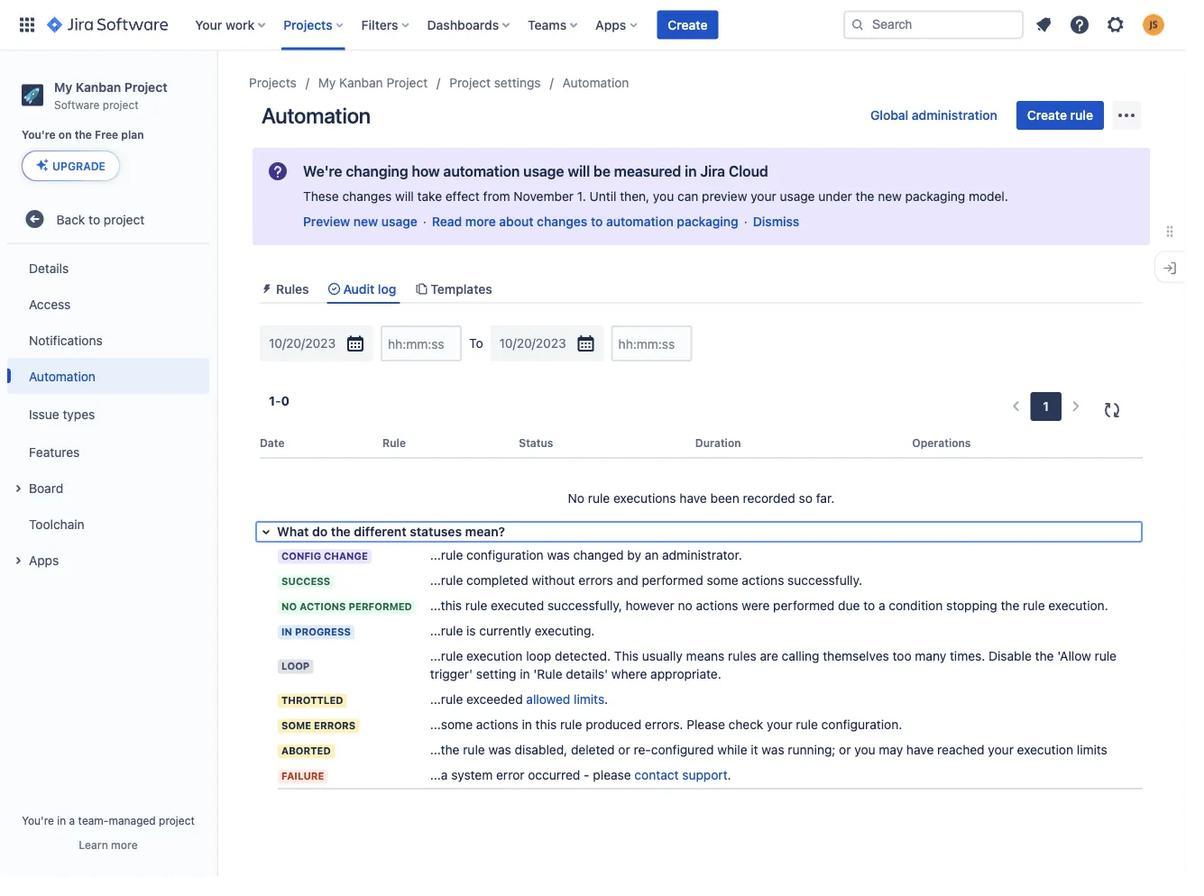 Task type: describe. For each thing, give the bounding box(es) containing it.
1 vertical spatial .
[[728, 769, 732, 783]]

...rule exceeded allowed limits .
[[430, 693, 608, 708]]

it
[[751, 743, 759, 758]]

templates image
[[415, 282, 429, 297]]

no
[[568, 491, 585, 506]]

2 or from the left
[[839, 743, 851, 758]]

0 horizontal spatial actions
[[476, 718, 519, 733]]

1 button
[[1031, 393, 1062, 422]]

...rule for ...rule configuration was changed by an administrator.
[[430, 548, 463, 563]]

you're for you're on the free plan
[[22, 128, 56, 141]]

...this rule executed successfully, however no actions were performed due to a condition stopping the rule execution.
[[430, 599, 1109, 614]]

back to project
[[56, 212, 145, 227]]

automation link for project settings
[[563, 72, 629, 94]]

notifications
[[29, 333, 103, 348]]

more inside button
[[111, 839, 138, 852]]

settings image
[[1105, 14, 1127, 36]]

1 vertical spatial changes
[[537, 214, 588, 229]]

work
[[226, 17, 255, 32]]

was for configuration
[[547, 548, 570, 563]]

rule right the no
[[588, 491, 610, 506]]

changed
[[573, 548, 624, 563]]

under
[[819, 189, 853, 204]]

on
[[59, 128, 72, 141]]

check
[[729, 718, 764, 733]]

search image
[[851, 18, 865, 32]]

rules
[[728, 649, 757, 664]]

create button
[[657, 10, 719, 39]]

may
[[879, 743, 903, 758]]

failure
[[282, 771, 324, 783]]

what do the different statuses mean?
[[277, 525, 505, 540]]

1 horizontal spatial limits
[[1077, 743, 1108, 758]]

plan
[[121, 128, 144, 141]]

been
[[711, 491, 740, 506]]

free
[[95, 128, 118, 141]]

Search field
[[844, 10, 1024, 39]]

actions
[[300, 602, 346, 613]]

...the rule was disabled, deleted or re-configured while it was running; or you may have reached your execution limits
[[430, 743, 1108, 758]]

disabled,
[[515, 743, 568, 758]]

software
[[54, 98, 100, 111]]

1 for 1 - 0
[[269, 394, 275, 409]]

apps inside apps popup button
[[596, 17, 627, 32]]

banner containing your work
[[0, 0, 1187, 51]]

...rule configuration was changed by an administrator.
[[430, 548, 742, 563]]

and
[[617, 574, 639, 588]]

1 horizontal spatial more
[[465, 214, 496, 229]]

errors.
[[645, 718, 683, 733]]

1 for 1
[[1043, 399, 1049, 414]]

2 vertical spatial your
[[988, 743, 1014, 758]]

rule
[[383, 437, 406, 450]]

times.
[[950, 649, 986, 664]]

log
[[378, 282, 396, 296]]

global administration
[[871, 108, 998, 123]]

2 horizontal spatial to
[[864, 599, 875, 614]]

preview new usage button
[[303, 213, 418, 231]]

your profile and settings image
[[1143, 14, 1165, 36]]

2 horizontal spatial was
[[762, 743, 785, 758]]

apps inside apps button
[[29, 553, 59, 568]]

2 vertical spatial project
[[159, 815, 195, 827]]

occurred
[[528, 769, 581, 783]]

2 · from the left
[[744, 214, 748, 229]]

means
[[686, 649, 725, 664]]

rule right this
[[560, 718, 582, 733]]

rule inside button
[[1071, 108, 1094, 123]]

0
[[281, 394, 290, 409]]

features
[[29, 445, 80, 460]]

rules image
[[260, 282, 274, 297]]

access link
[[7, 286, 209, 322]]

so
[[799, 491, 813, 506]]

re-
[[634, 743, 651, 758]]

0 horizontal spatial limits
[[574, 693, 605, 708]]

preview
[[702, 189, 748, 204]]

do
[[312, 525, 328, 540]]

you're for you're in a team-managed project
[[22, 815, 54, 827]]

an
[[645, 548, 659, 563]]

kanban for my kanban project software project
[[76, 79, 121, 94]]

teams
[[528, 17, 567, 32]]

config change
[[282, 551, 368, 563]]

system
[[451, 769, 493, 783]]

administration
[[912, 108, 998, 123]]

the inside ...rule execution loop detected.  this usually means rules are calling themselves too many times. disable the 'allow rule trigger' setting in 'rule details' where appropriate.
[[1036, 649, 1054, 664]]

success
[[282, 576, 330, 588]]

1 vertical spatial actions
[[696, 599, 739, 614]]

packaging inside we're changing how automation usage will be measured in jira cloud these changes will take effect from november 1. until then, you can preview your usage under the new packaging model.
[[906, 189, 966, 204]]

completed
[[467, 574, 528, 588]]

the right on on the top left of page
[[75, 128, 92, 141]]

aborted
[[282, 746, 331, 758]]

1 horizontal spatial will
[[568, 163, 590, 180]]

your
[[195, 17, 222, 32]]

execution inside ...rule execution loop detected.  this usually means rules are calling themselves too many times. disable the 'allow rule trigger' setting in 'rule details' where appropriate.
[[467, 649, 523, 664]]

1 vertical spatial new
[[354, 214, 378, 229]]

disable
[[989, 649, 1032, 664]]

tab list containing rules
[[253, 274, 1150, 304]]

create rule
[[1028, 108, 1094, 123]]

to
[[469, 336, 483, 351]]

0 horizontal spatial -
[[275, 394, 281, 409]]

1 vertical spatial usage
[[780, 189, 815, 204]]

learn more button
[[79, 838, 138, 853]]

1 hh:mm:ss field from the left
[[383, 328, 460, 360]]

2 horizontal spatial actions
[[742, 574, 784, 588]]

is
[[467, 624, 476, 639]]

duration
[[696, 437, 741, 450]]

we're changing how automation usage will be measured in jira cloud these changes will take effect from november 1. until then, you can preview your usage under the new packaging model.
[[303, 163, 1009, 204]]

details'
[[566, 667, 608, 682]]

2 horizontal spatial project
[[450, 75, 491, 90]]

...rule for ...rule execution loop detected.  this usually means rules are calling themselves too many times. disable the 'allow rule trigger' setting in 'rule details' where appropriate.
[[430, 649, 463, 664]]

close image
[[255, 522, 277, 543]]

toolchain
[[29, 517, 85, 532]]

your work button
[[190, 10, 273, 39]]

'rule
[[534, 667, 563, 682]]

help image
[[1069, 14, 1091, 36]]

1 vertical spatial execution
[[1018, 743, 1074, 758]]

in left this
[[522, 718, 532, 733]]

filters
[[362, 17, 398, 32]]

refresh log image
[[1102, 400, 1123, 422]]

reached
[[938, 743, 985, 758]]

1 horizontal spatial to
[[591, 214, 603, 229]]

no
[[678, 599, 693, 614]]

read
[[432, 214, 462, 229]]

1 horizontal spatial a
[[879, 599, 886, 614]]

my for my kanban project
[[318, 75, 336, 90]]

1 horizontal spatial performed
[[773, 599, 835, 614]]

my kanban project link
[[318, 72, 428, 94]]

settings
[[494, 75, 541, 90]]

actions image
[[1116, 105, 1138, 126]]

0 vertical spatial performed
[[642, 574, 704, 588]]

usually
[[642, 649, 683, 664]]

contact
[[635, 769, 679, 783]]

measured
[[614, 163, 682, 180]]

1 vertical spatial you
[[855, 743, 876, 758]]

rule up system on the left bottom of the page
[[463, 743, 485, 758]]

...rule completed without errors and performed some actions successfully.
[[430, 574, 863, 588]]

too
[[893, 649, 912, 664]]

about
[[499, 214, 534, 229]]

progress
[[295, 627, 351, 639]]

by
[[627, 548, 642, 563]]

2 hh:mm:ss field from the left
[[613, 328, 691, 360]]

1 vertical spatial automation
[[606, 214, 674, 229]]

contact support link
[[635, 769, 728, 783]]

exceeded
[[467, 693, 523, 708]]

where
[[612, 667, 647, 682]]

calling
[[782, 649, 820, 664]]

in inside we're changing how automation usage will be measured in jira cloud these changes will take effect from november 1. until then, you can preview your usage under the new packaging model.
[[685, 163, 697, 180]]



Task type: locate. For each thing, give the bounding box(es) containing it.
2 you're from the top
[[22, 815, 54, 827]]

the right do
[[331, 525, 351, 540]]

1 horizontal spatial was
[[547, 548, 570, 563]]

1 you're from the top
[[22, 128, 56, 141]]

2 expand image from the top
[[7, 551, 29, 572]]

kanban inside my kanban project software project
[[76, 79, 121, 94]]

changes up "preview new usage" button at left top
[[342, 189, 392, 204]]

1 vertical spatial your
[[767, 718, 793, 733]]

rule up running;
[[796, 718, 818, 733]]

to right due
[[864, 599, 875, 614]]

automation down apps popup button
[[563, 75, 629, 90]]

statuses
[[410, 525, 462, 540]]

or left re-
[[618, 743, 630, 758]]

currently
[[479, 624, 531, 639]]

1 horizontal spatial you
[[855, 743, 876, 758]]

1 horizontal spatial execution
[[1018, 743, 1074, 758]]

group containing details
[[7, 245, 209, 584]]

create left actions icon at top right
[[1028, 108, 1067, 123]]

1 vertical spatial create
[[1028, 108, 1067, 123]]

expand image
[[7, 478, 29, 500], [7, 551, 29, 572]]

0 horizontal spatial you
[[653, 189, 674, 204]]

what
[[277, 525, 309, 540]]

global
[[871, 108, 909, 123]]

0 horizontal spatial .
[[605, 693, 608, 708]]

you're left on on the top left of page
[[22, 128, 56, 141]]

project up details "link"
[[104, 212, 145, 227]]

primary element
[[11, 0, 844, 50]]

new right under
[[878, 189, 902, 204]]

some
[[707, 574, 739, 588]]

teams button
[[523, 10, 585, 39]]

10/20/2023 right the to on the left of page
[[500, 336, 566, 351]]

be
[[594, 163, 611, 180]]

actions up ...this rule executed successfully, however no actions were performed due to a condition stopping the rule execution. at the bottom
[[742, 574, 784, 588]]

the inside dropdown button
[[331, 525, 351, 540]]

in progress
[[282, 627, 351, 639]]

project up "plan"
[[124, 79, 167, 94]]

your inside we're changing how automation usage will be measured in jira cloud these changes will take effect from november 1. until then, you can preview your usage under the new packaging model.
[[751, 189, 777, 204]]

automation down projects link
[[262, 103, 371, 128]]

jira software image
[[47, 14, 168, 36], [47, 14, 168, 36]]

audit log image
[[327, 282, 341, 297]]

1 or from the left
[[618, 743, 630, 758]]

0 horizontal spatial execution
[[467, 649, 523, 664]]

1.
[[577, 189, 586, 204]]

apps button
[[590, 10, 645, 39]]

learn more
[[79, 839, 138, 852]]

...rule up the trigger'
[[430, 649, 463, 664]]

team-
[[78, 815, 109, 827]]

preview new usage · read more about changes to automation packaging · dismiss
[[303, 214, 800, 229]]

in left team-
[[57, 815, 66, 827]]

expand image inside apps button
[[7, 551, 29, 572]]

0 vertical spatial execution
[[467, 649, 523, 664]]

2 horizontal spatial usage
[[780, 189, 815, 204]]

stopping
[[947, 599, 998, 614]]

apps button
[[7, 542, 209, 579]]

audit
[[343, 282, 375, 296]]

no actions performed
[[282, 602, 412, 613]]

your right reached on the bottom
[[988, 743, 1014, 758]]

2 vertical spatial actions
[[476, 718, 519, 733]]

0 horizontal spatial changes
[[342, 189, 392, 204]]

however
[[626, 599, 675, 614]]

0 horizontal spatial kanban
[[76, 79, 121, 94]]

0 vertical spatial changes
[[342, 189, 392, 204]]

...rule up ...this
[[430, 574, 463, 588]]

to right back
[[89, 212, 100, 227]]

rule right 'allow
[[1095, 649, 1117, 664]]

details link
[[7, 250, 209, 286]]

create inside 'create' button
[[668, 17, 708, 32]]

themselves
[[823, 649, 889, 664]]

execution right reached on the bottom
[[1018, 743, 1074, 758]]

1 horizontal spatial automation link
[[563, 72, 629, 94]]

0 horizontal spatial usage
[[382, 214, 418, 229]]

...the
[[430, 743, 460, 758]]

0 horizontal spatial performed
[[642, 574, 704, 588]]

0 vertical spatial you're
[[22, 128, 56, 141]]

mean?
[[465, 525, 505, 540]]

0 vertical spatial automation
[[443, 163, 520, 180]]

0 vertical spatial automation link
[[563, 72, 629, 94]]

automation link up the types
[[7, 358, 209, 394]]

0 horizontal spatial a
[[69, 815, 75, 827]]

2 vertical spatial automation
[[29, 369, 96, 384]]

while
[[718, 743, 748, 758]]

0 vertical spatial usage
[[524, 163, 564, 180]]

2 vertical spatial usage
[[382, 214, 418, 229]]

None text field
[[269, 335, 272, 353], [500, 335, 503, 353], [269, 335, 272, 353], [500, 335, 503, 353]]

tab list
[[253, 274, 1150, 304]]

my up software
[[54, 79, 72, 94]]

or
[[618, 743, 630, 758], [839, 743, 851, 758]]

a left team-
[[69, 815, 75, 827]]

...rule inside ...rule execution loop detected.  this usually means rules are calling themselves too many times. disable the 'allow rule trigger' setting in 'rule details' where appropriate.
[[430, 649, 463, 664]]

usage up november
[[524, 163, 564, 180]]

...rule up ...some
[[430, 693, 463, 708]]

projects right work
[[284, 17, 333, 32]]

configured
[[651, 743, 714, 758]]

appswitcher icon image
[[16, 14, 38, 36]]

1 vertical spatial performed
[[773, 599, 835, 614]]

1 horizontal spatial usage
[[524, 163, 564, 180]]

0 horizontal spatial project
[[124, 79, 167, 94]]

- left please
[[584, 769, 590, 783]]

automation link down apps popup button
[[563, 72, 629, 94]]

details
[[29, 261, 69, 275]]

usage up dismiss
[[780, 189, 815, 204]]

performed down the successfully.
[[773, 599, 835, 614]]

1 vertical spatial more
[[111, 839, 138, 852]]

5 ...rule from the top
[[430, 693, 463, 708]]

you left can
[[653, 189, 674, 204]]

1 vertical spatial packaging
[[677, 214, 739, 229]]

kanban up software
[[76, 79, 121, 94]]

...rule for ...rule completed without errors and performed some actions successfully.
[[430, 574, 463, 588]]

usage down take
[[382, 214, 418, 229]]

automation down notifications
[[29, 369, 96, 384]]

. up produced
[[605, 693, 608, 708]]

0 vertical spatial project
[[103, 98, 139, 111]]

notifications image
[[1033, 14, 1055, 36]]

1 10/20/2023 from the left
[[269, 336, 336, 351]]

1 expand image from the top
[[7, 478, 29, 500]]

support
[[682, 769, 728, 783]]

automation inside "group"
[[29, 369, 96, 384]]

my for my kanban project software project
[[54, 79, 72, 94]]

these
[[303, 189, 339, 204]]

more down managed
[[111, 839, 138, 852]]

project inside my kanban project software project
[[124, 79, 167, 94]]

1 horizontal spatial automation
[[262, 103, 371, 128]]

changes down november
[[537, 214, 588, 229]]

2 horizontal spatial automation
[[563, 75, 629, 90]]

in inside ...rule execution loop detected.  this usually means rules are calling themselves too many times. disable the 'allow rule trigger' setting in 'rule details' where appropriate.
[[520, 667, 530, 682]]

more
[[465, 214, 496, 229], [111, 839, 138, 852]]

0 vertical spatial create
[[668, 17, 708, 32]]

until
[[590, 189, 617, 204]]

global administration link
[[860, 101, 1009, 130]]

. down while
[[728, 769, 732, 783]]

issue
[[29, 407, 59, 422]]

0 vertical spatial -
[[275, 394, 281, 409]]

1 horizontal spatial ·
[[744, 214, 748, 229]]

automation down then,
[[606, 214, 674, 229]]

1 · from the left
[[423, 214, 427, 229]]

you're on the free plan
[[22, 128, 144, 141]]

4 ...rule from the top
[[430, 649, 463, 664]]

1 vertical spatial have
[[907, 743, 934, 758]]

packaging left model.
[[906, 189, 966, 204]]

in
[[685, 163, 697, 180], [520, 667, 530, 682], [522, 718, 532, 733], [57, 815, 66, 827]]

issue types link
[[7, 394, 209, 434]]

0 horizontal spatial to
[[89, 212, 100, 227]]

was right it
[[762, 743, 785, 758]]

1 horizontal spatial or
[[839, 743, 851, 758]]

...rule down statuses
[[430, 548, 463, 563]]

0 vertical spatial expand image
[[7, 478, 29, 500]]

expand image for board
[[7, 478, 29, 500]]

create
[[668, 17, 708, 32], [1028, 108, 1067, 123]]

jira
[[700, 163, 726, 180]]

automation link for notifications
[[7, 358, 209, 394]]

automation link
[[563, 72, 629, 94], [7, 358, 209, 394]]

have left been
[[680, 491, 707, 506]]

· left read
[[423, 214, 427, 229]]

0 vertical spatial automation
[[563, 75, 629, 90]]

performed up no
[[642, 574, 704, 588]]

project
[[103, 98, 139, 111], [104, 212, 145, 227], [159, 815, 195, 827]]

projects for projects popup button
[[284, 17, 333, 32]]

create for create rule
[[1028, 108, 1067, 123]]

0 horizontal spatial automation
[[29, 369, 96, 384]]

your up ...the rule was disabled, deleted or re-configured while it was running; or you may have reached your execution limits
[[767, 718, 793, 733]]

rule inside ...rule execution loop detected.  this usually means rules are calling themselves too many times. disable the 'allow rule trigger' setting in 'rule details' where appropriate.
[[1095, 649, 1117, 664]]

projects right sidebar navigation image
[[249, 75, 297, 90]]

0 horizontal spatial automation link
[[7, 358, 209, 394]]

from
[[483, 189, 510, 204]]

your up dismiss
[[751, 189, 777, 204]]

apps down toolchain
[[29, 553, 59, 568]]

the left 'allow
[[1036, 649, 1054, 664]]

1 horizontal spatial my
[[318, 75, 336, 90]]

types
[[63, 407, 95, 422]]

automation for notifications
[[29, 369, 96, 384]]

1 horizontal spatial project
[[387, 75, 428, 90]]

was for rule
[[489, 743, 511, 758]]

errors
[[314, 721, 356, 732]]

1 horizontal spatial -
[[584, 769, 590, 783]]

0 horizontal spatial will
[[395, 189, 414, 204]]

1 horizontal spatial create
[[1028, 108, 1067, 123]]

my inside my kanban project software project
[[54, 79, 72, 94]]

0 horizontal spatial new
[[354, 214, 378, 229]]

1
[[269, 394, 275, 409], [1043, 399, 1049, 414]]

expand image down features on the bottom of page
[[7, 478, 29, 500]]

new right preview
[[354, 214, 378, 229]]

many
[[915, 649, 947, 664]]

usage
[[524, 163, 564, 180], [780, 189, 815, 204], [382, 214, 418, 229]]

expand image inside board button
[[7, 478, 29, 500]]

create inside create rule button
[[1028, 108, 1067, 123]]

0 horizontal spatial 1
[[269, 394, 275, 409]]

actions down exceeded
[[476, 718, 519, 733]]

0 horizontal spatial ·
[[423, 214, 427, 229]]

what do the different statuses mean? button
[[255, 522, 1143, 543]]

in
[[282, 627, 292, 639]]

actions down some
[[696, 599, 739, 614]]

rule up the is
[[466, 599, 488, 614]]

will left take
[[395, 189, 414, 204]]

project right managed
[[159, 815, 195, 827]]

1 vertical spatial automation link
[[7, 358, 209, 394]]

0 vertical spatial apps
[[596, 17, 627, 32]]

1 horizontal spatial .
[[728, 769, 732, 783]]

1 horizontal spatial packaging
[[906, 189, 966, 204]]

1 inside button
[[1043, 399, 1049, 414]]

can
[[678, 189, 699, 204]]

1 vertical spatial will
[[395, 189, 414, 204]]

0 horizontal spatial more
[[111, 839, 138, 852]]

0 horizontal spatial apps
[[29, 553, 59, 568]]

...rule for ...rule is currently executing.
[[430, 624, 463, 639]]

project down "primary" element
[[387, 75, 428, 90]]

projects inside projects popup button
[[284, 17, 333, 32]]

dashboards
[[427, 17, 499, 32]]

-
[[275, 394, 281, 409], [584, 769, 590, 783]]

project inside my kanban project software project
[[103, 98, 139, 111]]

0 horizontal spatial 10/20/2023
[[269, 336, 336, 351]]

model.
[[969, 189, 1009, 204]]

setting
[[476, 667, 517, 682]]

no rule executions have been recorded so far.
[[568, 491, 835, 506]]

automation up from
[[443, 163, 520, 180]]

more down from
[[465, 214, 496, 229]]

changing
[[346, 163, 408, 180]]

to
[[89, 212, 100, 227], [591, 214, 603, 229], [864, 599, 875, 614]]

execution.
[[1049, 599, 1109, 614]]

have right may
[[907, 743, 934, 758]]

project left settings
[[450, 75, 491, 90]]

0 horizontal spatial automation
[[443, 163, 520, 180]]

1 horizontal spatial changes
[[537, 214, 588, 229]]

create for create
[[668, 17, 708, 32]]

1 vertical spatial expand image
[[7, 551, 29, 572]]

november
[[514, 189, 574, 204]]

1 vertical spatial projects
[[249, 75, 297, 90]]

expand image down toolchain
[[7, 551, 29, 572]]

appropriate.
[[651, 667, 722, 682]]

0 vertical spatial will
[[568, 163, 590, 180]]

automation inside we're changing how automation usage will be measured in jira cloud these changes will take effect from november 1. until then, you can preview your usage under the new packaging model.
[[443, 163, 520, 180]]

1 left refresh log image
[[1043, 399, 1049, 414]]

project for my kanban project
[[387, 75, 428, 90]]

...rule left the is
[[430, 624, 463, 639]]

far.
[[816, 491, 835, 506]]

kanban for my kanban project
[[339, 75, 383, 90]]

will left be
[[568, 163, 590, 180]]

then,
[[620, 189, 650, 204]]

the right the stopping
[[1001, 599, 1020, 614]]

was up without
[[547, 548, 570, 563]]

in down the loop
[[520, 667, 530, 682]]

2 ...rule from the top
[[430, 574, 463, 588]]

project up "plan"
[[103, 98, 139, 111]]

1 ...rule from the top
[[430, 548, 463, 563]]

new inside we're changing how automation usage will be measured in jira cloud these changes will take effect from november 1. until then, you can preview your usage under the new packaging model.
[[878, 189, 902, 204]]

1 left the 0 at the top left of page
[[269, 394, 275, 409]]

...some actions in this rule produced errors. please check your rule configuration.
[[430, 718, 903, 733]]

- up date
[[275, 394, 281, 409]]

running;
[[788, 743, 836, 758]]

0 horizontal spatial or
[[618, 743, 630, 758]]

sidebar navigation image
[[197, 72, 236, 108]]

· left dismiss
[[744, 214, 748, 229]]

1 horizontal spatial new
[[878, 189, 902, 204]]

2 10/20/2023 from the left
[[500, 336, 566, 351]]

projects for projects link
[[249, 75, 297, 90]]

0 horizontal spatial have
[[680, 491, 707, 506]]

a right due
[[879, 599, 886, 614]]

your work
[[195, 17, 255, 32]]

were
[[742, 599, 770, 614]]

configuration
[[467, 548, 544, 563]]

or down 'configuration.'
[[839, 743, 851, 758]]

0 vertical spatial limits
[[574, 693, 605, 708]]

dashboards button
[[422, 10, 517, 39]]

you're left team-
[[22, 815, 54, 827]]

0 vertical spatial .
[[605, 693, 608, 708]]

1 vertical spatial automation
[[262, 103, 371, 128]]

the right under
[[856, 189, 875, 204]]

hh:mm:ss field
[[383, 328, 460, 360], [613, 328, 691, 360]]

filters button
[[356, 10, 416, 39]]

0 horizontal spatial was
[[489, 743, 511, 758]]

you inside we're changing how automation usage will be measured in jira cloud these changes will take effect from november 1. until then, you can preview your usage under the new packaging model.
[[653, 189, 674, 204]]

changes inside we're changing how automation usage will be measured in jira cloud these changes will take effect from november 1. until then, you can preview your usage under the new packaging model.
[[342, 189, 392, 204]]

0 vertical spatial new
[[878, 189, 902, 204]]

...some
[[430, 718, 473, 733]]

date
[[260, 437, 285, 450]]

0 vertical spatial have
[[680, 491, 707, 506]]

1 horizontal spatial 10/20/2023
[[500, 336, 566, 351]]

board
[[29, 481, 63, 496]]

...a
[[430, 769, 448, 783]]

the inside we're changing how automation usage will be measured in jira cloud these changes will take effect from november 1. until then, you can preview your usage under the new packaging model.
[[856, 189, 875, 204]]

dismiss
[[753, 214, 800, 229]]

allowed
[[526, 693, 571, 708]]

was up the error
[[489, 743, 511, 758]]

0 horizontal spatial packaging
[[677, 214, 739, 229]]

error
[[496, 769, 525, 783]]

packaging down preview
[[677, 214, 739, 229]]

1 vertical spatial -
[[584, 769, 590, 783]]

recorded
[[743, 491, 796, 506]]

1 vertical spatial project
[[104, 212, 145, 227]]

rule left execution.
[[1023, 599, 1045, 614]]

project for my kanban project software project
[[124, 79, 167, 94]]

3 ...rule from the top
[[430, 624, 463, 639]]

0 horizontal spatial hh:mm:ss field
[[383, 328, 460, 360]]

0 horizontal spatial my
[[54, 79, 72, 94]]

1 vertical spatial a
[[69, 815, 75, 827]]

10/20/2023 down the rules
[[269, 336, 336, 351]]

to down until
[[591, 214, 603, 229]]

packaging
[[906, 189, 966, 204], [677, 214, 739, 229]]

execution up the setting at the bottom left
[[467, 649, 523, 664]]

'allow
[[1058, 649, 1092, 664]]

kanban down filters
[[339, 75, 383, 90]]

1 horizontal spatial 1
[[1043, 399, 1049, 414]]

0 vertical spatial a
[[879, 599, 886, 614]]

0 vertical spatial more
[[465, 214, 496, 229]]

rule left actions icon at top right
[[1071, 108, 1094, 123]]

condition
[[889, 599, 943, 614]]

group
[[7, 245, 209, 584]]

pagination element
[[1002, 393, 1091, 422]]

expand image for apps
[[7, 551, 29, 572]]

banner
[[0, 0, 1187, 51]]

are
[[760, 649, 779, 664]]

kanban inside the my kanban project link
[[339, 75, 383, 90]]

this
[[614, 649, 639, 664]]

automation for project settings
[[563, 75, 629, 90]]

1 horizontal spatial hh:mm:ss field
[[613, 328, 691, 360]]

my right projects link
[[318, 75, 336, 90]]

apps right teams "dropdown button"
[[596, 17, 627, 32]]

create right apps popup button
[[668, 17, 708, 32]]

in left jira
[[685, 163, 697, 180]]

you down 'configuration.'
[[855, 743, 876, 758]]

execution
[[467, 649, 523, 664], [1018, 743, 1074, 758]]



Task type: vqa. For each thing, say whether or not it's contained in the screenshot.
the leftmost fields
no



